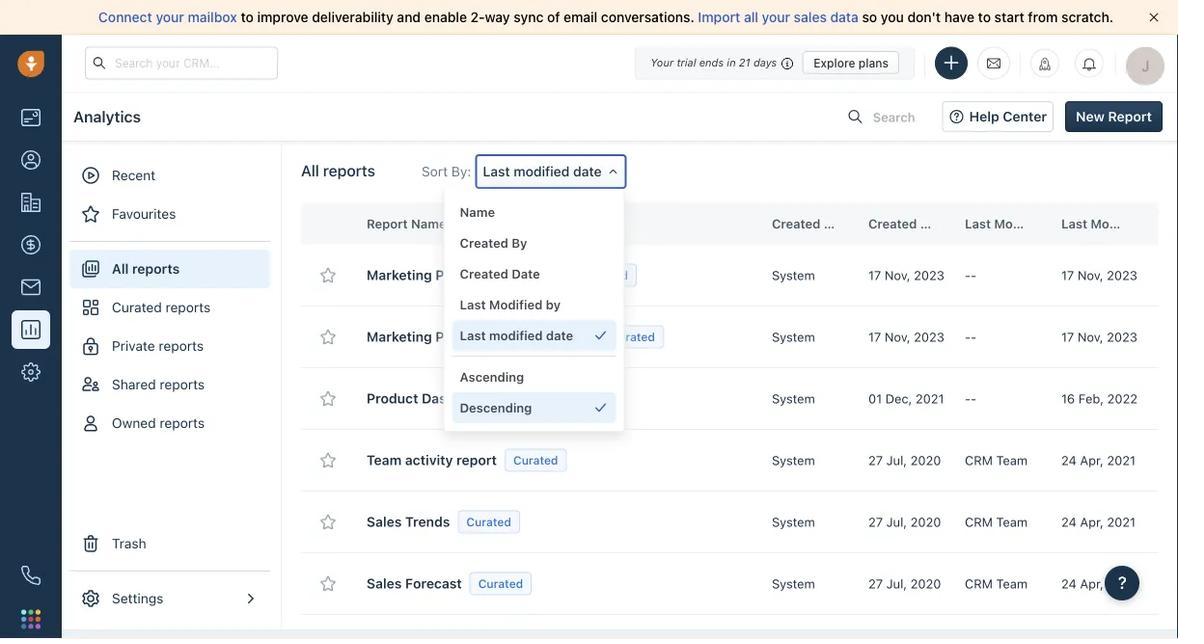Task type: vqa. For each thing, say whether or not it's contained in the screenshot.
trial
yes



Task type: describe. For each thing, give the bounding box(es) containing it.
your trial ends in 21 days
[[651, 56, 777, 69]]

sync
[[514, 9, 544, 25]]

in
[[727, 56, 736, 69]]

from
[[1028, 9, 1058, 25]]

conversations.
[[601, 9, 695, 25]]

phone element
[[12, 557, 50, 595]]

deliverability
[[312, 9, 394, 25]]

improve
[[257, 9, 308, 25]]

1 to from the left
[[241, 9, 254, 25]]

explore
[[814, 56, 856, 69]]

connect
[[98, 9, 152, 25]]

of
[[547, 9, 560, 25]]

and
[[397, 9, 421, 25]]

close image
[[1149, 13, 1159, 22]]

scratch.
[[1062, 9, 1114, 25]]

sales
[[794, 9, 827, 25]]

start
[[995, 9, 1025, 25]]

21
[[739, 56, 751, 69]]

trial
[[677, 56, 696, 69]]

import all your sales data link
[[698, 9, 862, 25]]

your
[[651, 56, 674, 69]]

way
[[485, 9, 510, 25]]

enable
[[424, 9, 467, 25]]

explore plans link
[[803, 51, 899, 74]]

connect your mailbox to improve deliverability and enable 2-way sync of email conversations. import all your sales data so you don't have to start from scratch.
[[98, 9, 1114, 25]]

don't
[[908, 9, 941, 25]]

Search your CRM... text field
[[85, 47, 278, 80]]

freshworks switcher image
[[21, 610, 41, 630]]

import
[[698, 9, 741, 25]]

so
[[862, 9, 877, 25]]

phone image
[[21, 567, 41, 586]]

days
[[754, 56, 777, 69]]



Task type: locate. For each thing, give the bounding box(es) containing it.
ends
[[699, 56, 724, 69]]

0 horizontal spatial your
[[156, 9, 184, 25]]

1 horizontal spatial your
[[762, 9, 790, 25]]

2 your from the left
[[762, 9, 790, 25]]

what's new image
[[1038, 57, 1052, 71]]

1 horizontal spatial to
[[978, 9, 991, 25]]

mailbox
[[188, 9, 237, 25]]

plans
[[859, 56, 889, 69]]

your
[[156, 9, 184, 25], [762, 9, 790, 25]]

have
[[945, 9, 975, 25]]

2-
[[471, 9, 485, 25]]

0 horizontal spatial to
[[241, 9, 254, 25]]

email
[[564, 9, 598, 25]]

your right "all"
[[762, 9, 790, 25]]

connect your mailbox link
[[98, 9, 241, 25]]

send email image
[[987, 55, 1001, 71]]

data
[[830, 9, 859, 25]]

to
[[241, 9, 254, 25], [978, 9, 991, 25]]

to left the start
[[978, 9, 991, 25]]

2 to from the left
[[978, 9, 991, 25]]

your left mailbox
[[156, 9, 184, 25]]

all
[[744, 9, 759, 25]]

1 your from the left
[[156, 9, 184, 25]]

you
[[881, 9, 904, 25]]

to right mailbox
[[241, 9, 254, 25]]

explore plans
[[814, 56, 889, 69]]



